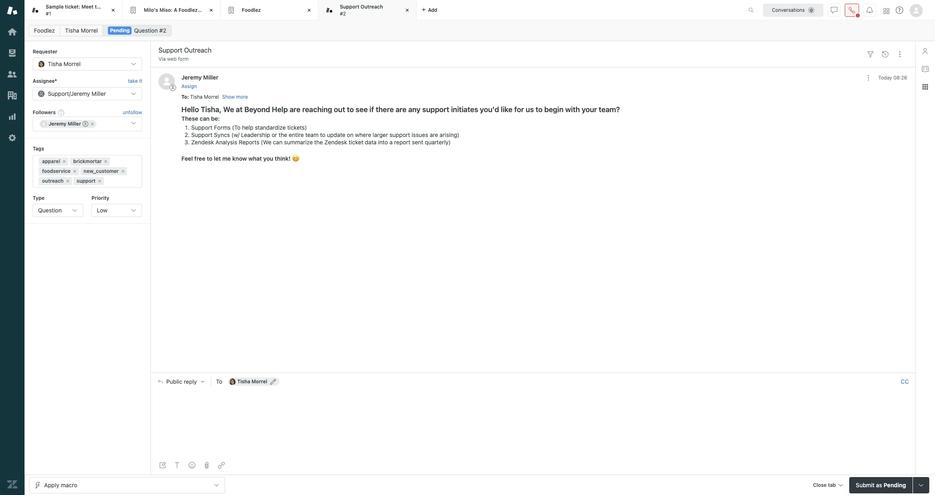 Task type: locate. For each thing, give the bounding box(es) containing it.
can left be: at the left of the page
[[200, 115, 210, 122]]

followers element
[[33, 117, 142, 132]]

question inside secondary element
[[134, 27, 158, 34]]

web
[[167, 56, 177, 62]]

close image
[[305, 6, 313, 14]]

jeremy down info on adding followers image
[[49, 121, 66, 127]]

be:
[[211, 115, 220, 122]]

let
[[214, 155, 221, 162]]

remove image for new_customer
[[120, 169, 125, 174]]

via web form
[[158, 56, 189, 62]]

1 horizontal spatial zendesk
[[324, 139, 347, 146]]

1 horizontal spatial close image
[[207, 6, 215, 14]]

ticket
[[104, 4, 118, 10], [349, 139, 363, 146]]

miller inside option
[[68, 121, 81, 127]]

remove image right the new_customer
[[120, 169, 125, 174]]

tab
[[25, 0, 123, 20], [319, 0, 417, 20]]

millerjeremy500@gmail.com image
[[40, 121, 47, 128]]

miller inside jeremy miller assign
[[203, 74, 218, 81]]

at
[[236, 105, 243, 114]]

syncs
[[214, 132, 230, 138]]

(we
[[261, 139, 271, 146]]

apply
[[44, 482, 59, 489]]

1 horizontal spatial are
[[396, 105, 407, 114]]

remove image for support
[[97, 179, 102, 184]]

support left syncs at the top left of the page
[[191, 132, 212, 138]]

jeremy miller link
[[181, 74, 218, 81]]

are
[[290, 105, 300, 114], [396, 105, 407, 114], [430, 132, 438, 138]]

outreach
[[361, 4, 383, 10]]

unfollow
[[123, 109, 142, 116]]

on
[[347, 132, 353, 138]]

jeremy down requester element
[[71, 90, 90, 97]]

remove image up the new_customer
[[103, 159, 108, 164]]

0 vertical spatial pending
[[110, 27, 130, 33]]

1 horizontal spatial ticket
[[349, 139, 363, 146]]

1 vertical spatial jeremy
[[71, 90, 90, 97]]

1 vertical spatial tisha morrel
[[48, 61, 81, 68]]

form
[[178, 56, 189, 62]]

question down type
[[38, 207, 62, 214]]

1 vertical spatial remove image
[[72, 169, 77, 174]]

question for question #2
[[134, 27, 158, 34]]

format text image
[[174, 463, 181, 469]]

jeremy inside jeremy miller assign
[[181, 74, 202, 81]]

1 horizontal spatial remove image
[[90, 122, 95, 127]]

1 vertical spatial miller
[[92, 90, 106, 97]]

it
[[139, 78, 142, 84]]

miller right the /
[[92, 90, 106, 97]]

1 vertical spatial #2
[[159, 27, 166, 34]]

remove image down brickmortar
[[72, 169, 77, 174]]

foodlez right a
[[179, 7, 198, 13]]

2 horizontal spatial jeremy
[[181, 74, 202, 81]]

to right out at the left top
[[347, 105, 354, 114]]

zendesk up free at the top left of the page
[[191, 139, 214, 146]]

remove image for apparel
[[62, 159, 67, 164]]

tisha morrel right the moretisha@foodlez.com image
[[237, 379, 267, 385]]

close image left add popup button in the left top of the page
[[403, 6, 411, 14]]

support down the new_customer
[[77, 178, 96, 184]]

into
[[378, 139, 388, 146]]

1 horizontal spatial #2
[[340, 10, 346, 17]]

tisha down requester
[[48, 61, 62, 68]]

support inside assignee* element
[[48, 90, 69, 97]]

a
[[174, 7, 177, 13]]

0 horizontal spatial tab
[[25, 0, 123, 20]]

think!
[[275, 155, 290, 162]]

ticket inside hello tisha, we at beyond help are reaching out to see if there are any support initiates you'd like for us to begin with your team? these can be: support forms (to help standardize tickets) support syncs (w/ leadership or the entire team to update on where larger support issues are arising) zendesk analysis reports (we can summarize the zendesk ticket data into a report sent quarterly)
[[349, 139, 363, 146]]

question button
[[33, 204, 83, 217]]

0 horizontal spatial close image
[[109, 6, 117, 14]]

macro
[[61, 482, 77, 489]]

#2
[[340, 10, 346, 17], [159, 27, 166, 34]]

2 vertical spatial jeremy
[[49, 121, 66, 127]]

remove image
[[62, 159, 67, 164], [103, 159, 108, 164], [120, 169, 125, 174], [65, 179, 70, 184], [97, 179, 102, 184]]

foodlez right subsidiary
[[242, 7, 261, 13]]

2 close image from the left
[[207, 6, 215, 14]]

can down or
[[273, 139, 282, 146]]

are left any
[[396, 105, 407, 114]]

zendesk products image
[[884, 8, 889, 14]]

update
[[327, 132, 345, 138]]

zendesk down update
[[324, 139, 347, 146]]

2 horizontal spatial foodlez
[[242, 7, 261, 13]]

morrel inside tisha morrel link
[[81, 27, 98, 34]]

assign button
[[181, 83, 197, 90]]

0 vertical spatial #2
[[340, 10, 346, 17]]

1 horizontal spatial question
[[134, 27, 158, 34]]

you'd
[[480, 105, 499, 114]]

assign
[[181, 83, 197, 89]]

milo's miso: a foodlez subsidiary
[[144, 7, 224, 13]]

3 close image from the left
[[403, 6, 411, 14]]

to down assign button on the top of the page
[[181, 94, 187, 100]]

to inside 'to : tisha morrel show more'
[[181, 94, 187, 100]]

pending inside secondary element
[[110, 27, 130, 33]]

1 horizontal spatial tab
[[319, 0, 417, 20]]

0 vertical spatial remove image
[[90, 122, 95, 127]]

ticket right meet
[[104, 4, 118, 10]]

0 horizontal spatial miller
[[68, 121, 81, 127]]

close image right meet
[[109, 6, 117, 14]]

0 horizontal spatial ticket
[[104, 4, 118, 10]]

2 zendesk from the left
[[324, 139, 347, 146]]

Subject field
[[157, 45, 861, 55]]

1 close image from the left
[[109, 6, 117, 14]]

the right meet
[[95, 4, 103, 10]]

support up report
[[389, 132, 410, 138]]

0 horizontal spatial #2
[[159, 27, 166, 34]]

support outreach #2
[[340, 4, 383, 17]]

secondary element
[[25, 22, 935, 39]]

question down milo's
[[134, 27, 158, 34]]

#2 inside secondary element
[[159, 27, 166, 34]]

#2 down miso:
[[159, 27, 166, 34]]

as
[[876, 482, 882, 489]]

1 vertical spatial the
[[279, 132, 287, 138]]

2 vertical spatial miller
[[68, 121, 81, 127]]

free
[[194, 155, 205, 162]]

1 horizontal spatial can
[[273, 139, 282, 146]]

0 vertical spatial support
[[422, 105, 449, 114]]

user is an agent image
[[83, 121, 88, 127]]

foodlez inside tab
[[242, 7, 261, 13]]

2 horizontal spatial close image
[[403, 6, 411, 14]]

1 horizontal spatial pending
[[884, 482, 906, 489]]

0 horizontal spatial question
[[38, 207, 62, 214]]

#2 right close image
[[340, 10, 346, 17]]

with
[[565, 105, 580, 114]]

sample
[[46, 4, 64, 10]]

jeremy inside the jeremy miller option
[[49, 121, 66, 127]]

remove image up foodservice
[[62, 159, 67, 164]]

more
[[236, 94, 248, 100]]

morrel down "sample ticket: meet the ticket #1" at top
[[81, 27, 98, 34]]

0 horizontal spatial foodlez
[[34, 27, 55, 34]]

events image
[[882, 51, 888, 57]]

support left outreach
[[340, 4, 359, 10]]

support down assignee*
[[48, 90, 69, 97]]

1 horizontal spatial to
[[216, 379, 222, 386]]

pending left question #2 on the left
[[110, 27, 130, 33]]

1 zendesk from the left
[[191, 139, 214, 146]]

0 horizontal spatial are
[[290, 105, 300, 114]]

are right help
[[290, 105, 300, 114]]

remove image right user is an agent icon
[[90, 122, 95, 127]]

tags
[[33, 146, 44, 152]]

0 vertical spatial can
[[200, 115, 210, 122]]

1 vertical spatial can
[[273, 139, 282, 146]]

via
[[158, 56, 166, 62]]

edit user image
[[271, 380, 276, 385]]

0 vertical spatial to
[[181, 94, 187, 100]]

0 vertical spatial jeremy
[[181, 74, 202, 81]]

0 vertical spatial miller
[[203, 74, 218, 81]]

0 vertical spatial the
[[95, 4, 103, 10]]

low button
[[92, 204, 142, 217]]

remove image right the outreach
[[65, 179, 70, 184]]

tisha
[[65, 27, 79, 34], [48, 61, 62, 68], [190, 94, 203, 100], [237, 379, 250, 385]]

apps image
[[922, 84, 928, 90]]

support right any
[[422, 105, 449, 114]]

or
[[272, 132, 277, 138]]

zendesk support image
[[7, 5, 18, 16]]

0 horizontal spatial remove image
[[72, 169, 77, 174]]

1 horizontal spatial foodlez
[[179, 7, 198, 13]]

0 vertical spatial ticket
[[104, 4, 118, 10]]

to
[[181, 94, 187, 100], [216, 379, 222, 386]]

us
[[526, 105, 534, 114]]

0 vertical spatial tisha morrel
[[65, 27, 98, 34]]

requester
[[33, 49, 57, 55]]

tisha morrel down "sample ticket: meet the ticket #1" at top
[[65, 27, 98, 34]]

tisha inside 'to : tisha morrel show more'
[[190, 94, 203, 100]]

ticket down the on
[[349, 139, 363, 146]]

views image
[[7, 48, 18, 58]]

tisha down "sample ticket: meet the ticket #1" at top
[[65, 27, 79, 34]]

tisha morrel inside requester element
[[48, 61, 81, 68]]

2 vertical spatial the
[[314, 139, 323, 146]]

to for to : tisha morrel show more
[[181, 94, 187, 100]]

cc
[[901, 379, 909, 386]]

jeremy up assign
[[181, 74, 202, 81]]

2 horizontal spatial miller
[[203, 74, 218, 81]]

public
[[166, 379, 182, 386]]

ticket actions image
[[897, 51, 903, 57]]

1 vertical spatial question
[[38, 207, 62, 214]]

jeremy for jeremy miller assign
[[181, 74, 202, 81]]

0 horizontal spatial jeremy
[[49, 121, 66, 127]]

requester element
[[33, 58, 142, 71]]

tisha morrel inside secondary element
[[65, 27, 98, 34]]

insert emojis image
[[189, 463, 195, 469]]

tisha morrel
[[65, 27, 98, 34], [48, 61, 81, 68], [237, 379, 267, 385]]

to
[[347, 105, 354, 114], [536, 105, 543, 114], [320, 132, 325, 138], [207, 155, 212, 162]]

tisha right :
[[190, 94, 203, 100]]

add attachment image
[[203, 463, 210, 469]]

tisha morrel for to
[[237, 379, 267, 385]]

new_customer
[[84, 168, 119, 174]]

0 horizontal spatial the
[[95, 4, 103, 10]]

foodlez down #1
[[34, 27, 55, 34]]

morrel up the /
[[64, 61, 81, 68]]

foodlez tab
[[221, 0, 319, 20]]

1 horizontal spatial miller
[[92, 90, 106, 97]]

additional actions image
[[865, 75, 872, 81]]

1 tab from the left
[[25, 0, 123, 20]]

conversations
[[772, 7, 805, 13]]

hello
[[181, 105, 199, 114]]

close image right a
[[207, 6, 215, 14]]

miller up 'to : tisha morrel show more'
[[203, 74, 218, 81]]

2 vertical spatial tisha morrel
[[237, 379, 267, 385]]

Public reply composer text field
[[154, 391, 912, 408]]

organizations image
[[7, 90, 18, 101]]

0 horizontal spatial to
[[181, 94, 187, 100]]

close image
[[109, 6, 117, 14], [207, 6, 215, 14], [403, 6, 411, 14]]

close image inside milo's miso: a foodlez subsidiary tab
[[207, 6, 215, 14]]

apply macro
[[44, 482, 77, 489]]

tisha right the moretisha@foodlez.com image
[[237, 379, 250, 385]]

0 horizontal spatial pending
[[110, 27, 130, 33]]

miso:
[[159, 7, 173, 13]]

followers
[[33, 109, 56, 116]]

conversations button
[[763, 3, 824, 17]]

1 horizontal spatial jeremy
[[71, 90, 90, 97]]

0 vertical spatial question
[[134, 27, 158, 34]]

08:26
[[893, 75, 907, 81]]

pending right as
[[884, 482, 906, 489]]

admin image
[[7, 133, 18, 143]]

2 vertical spatial support
[[77, 178, 96, 184]]

miller inside assignee* element
[[92, 90, 106, 97]]

remove image
[[90, 122, 95, 127], [72, 169, 77, 174]]

remove image down the new_customer
[[97, 179, 102, 184]]

remove image for brickmortar
[[103, 159, 108, 164]]

1 horizontal spatial the
[[279, 132, 287, 138]]

type
[[33, 195, 44, 201]]

the right or
[[279, 132, 287, 138]]

today 08:26
[[878, 75, 907, 81]]

1 vertical spatial support
[[389, 132, 410, 138]]

:
[[187, 94, 189, 100]]

question inside popup button
[[38, 207, 62, 214]]

tisha morrel down requester
[[48, 61, 81, 68]]

reports
[[239, 139, 259, 146]]

button displays agent's chat status as invisible. image
[[831, 7, 837, 13]]

miller left user is an agent icon
[[68, 121, 81, 127]]

2 tab from the left
[[319, 0, 417, 20]]

morrel up tisha,
[[204, 94, 219, 100]]

take it button
[[128, 77, 142, 86]]

entire
[[289, 132, 304, 138]]

0 horizontal spatial zendesk
[[191, 139, 214, 146]]

1 vertical spatial ticket
[[349, 139, 363, 146]]

to for to
[[216, 379, 222, 386]]

1 horizontal spatial support
[[389, 132, 410, 138]]

close tab
[[813, 483, 836, 489]]

feel free to let me know what you think! 😁️
[[181, 155, 299, 162]]

we
[[223, 105, 234, 114]]

1 vertical spatial to
[[216, 379, 222, 386]]

the down the "team"
[[314, 139, 323, 146]]

to left the moretisha@foodlez.com image
[[216, 379, 222, 386]]

miller for jeremy miller assign
[[203, 74, 218, 81]]

are up quarterly)
[[430, 132, 438, 138]]

2 horizontal spatial the
[[314, 139, 323, 146]]

to left let
[[207, 155, 212, 162]]



Task type: vqa. For each thing, say whether or not it's contained in the screenshot.
the rightmost Question
yes



Task type: describe. For each thing, give the bounding box(es) containing it.
foodlez link
[[29, 25, 60, 36]]

subsidiary
[[199, 7, 224, 13]]

begin
[[544, 105, 563, 114]]

arising)
[[440, 132, 459, 138]]

close image for sample ticket: meet the ticket
[[109, 6, 117, 14]]

take it
[[128, 78, 142, 84]]

jeremy miller assign
[[181, 74, 218, 89]]

notifications image
[[866, 7, 873, 13]]

tisha morrel link
[[60, 25, 103, 36]]

tab
[[828, 483, 836, 489]]

ticket inside "sample ticket: meet the ticket #1"
[[104, 4, 118, 10]]

😁️
[[292, 155, 299, 162]]

zendesk image
[[7, 480, 18, 491]]

jeremy miller option
[[40, 120, 97, 128]]

draft mode image
[[159, 463, 166, 469]]

a
[[390, 139, 393, 146]]

tickets)
[[287, 124, 307, 131]]

public reply button
[[151, 374, 211, 391]]

reply
[[184, 379, 197, 386]]

to right us
[[536, 105, 543, 114]]

foodlez inside secondary element
[[34, 27, 55, 34]]

customer context image
[[922, 48, 928, 54]]

show more button
[[222, 94, 248, 101]]

show
[[222, 94, 235, 100]]

customers image
[[7, 69, 18, 80]]

assignee*
[[33, 78, 57, 84]]

morrel inside requester element
[[64, 61, 81, 68]]

filter image
[[867, 51, 874, 57]]

0 horizontal spatial support
[[77, 178, 96, 184]]

0 horizontal spatial can
[[200, 115, 210, 122]]

2 horizontal spatial are
[[430, 132, 438, 138]]

submit as pending
[[856, 482, 906, 489]]

tabs tab list
[[25, 0, 740, 20]]

the inside "sample ticket: meet the ticket #1"
[[95, 4, 103, 10]]

leadership
[[241, 132, 270, 138]]

reporting image
[[7, 112, 18, 122]]

avatar image
[[158, 74, 175, 90]]

tab containing support outreach
[[319, 0, 417, 20]]

(w/
[[231, 132, 239, 138]]

if
[[369, 105, 374, 114]]

initiates
[[451, 105, 478, 114]]

close image for support outreach
[[403, 6, 411, 14]]

assignee* element
[[33, 87, 142, 100]]

jeremy inside assignee* element
[[71, 90, 90, 97]]

larger
[[373, 132, 388, 138]]

report
[[394, 139, 410, 146]]

hello tisha, we at beyond help are reaching out to see if there are any support initiates you'd like for us to begin with your team? these can be: support forms (to help standardize tickets) support syncs (w/ leadership or the entire team to update on where larger support issues are arising) zendesk analysis reports (we can summarize the zendesk ticket data into a report sent quarterly)
[[181, 105, 620, 146]]

see
[[356, 105, 368, 114]]

get started image
[[7, 27, 18, 37]]

like
[[501, 105, 513, 114]]

help
[[242, 124, 253, 131]]

Today 08:26 text field
[[878, 75, 907, 81]]

summarize
[[284, 139, 313, 146]]

foodservice
[[42, 168, 70, 174]]

tisha morrel for requester
[[48, 61, 81, 68]]

there
[[376, 105, 394, 114]]

#1
[[46, 10, 51, 17]]

your
[[582, 105, 597, 114]]

sent
[[412, 139, 423, 146]]

cc button
[[901, 379, 909, 386]]

any
[[408, 105, 421, 114]]

tisha inside requester element
[[48, 61, 62, 68]]

take
[[128, 78, 138, 84]]

beyond
[[244, 105, 270, 114]]

info on adding followers image
[[58, 109, 65, 116]]

add
[[428, 7, 437, 13]]

where
[[355, 132, 371, 138]]

to : tisha morrel show more
[[181, 94, 248, 100]]

submit
[[856, 482, 874, 489]]

miller for jeremy miller
[[68, 121, 81, 127]]

low
[[97, 207, 107, 214]]

moretisha@foodlez.com image
[[229, 379, 236, 386]]

me
[[222, 155, 231, 162]]

knowledge image
[[922, 66, 928, 72]]

standardize
[[255, 124, 286, 131]]

ticket:
[[65, 4, 80, 10]]

1 vertical spatial pending
[[884, 482, 906, 489]]

analysis
[[215, 139, 237, 146]]

remove image for outreach
[[65, 179, 70, 184]]

hide composer image
[[530, 370, 536, 377]]

close tab button
[[809, 478, 846, 495]]

milo's
[[144, 7, 158, 13]]

brickmortar
[[73, 158, 102, 164]]

support down these at top
[[191, 124, 212, 131]]

tisha inside secondary element
[[65, 27, 79, 34]]

foodlez inside tab
[[179, 7, 198, 13]]

milo's miso: a foodlez subsidiary tab
[[123, 0, 224, 20]]

question #2
[[134, 27, 166, 34]]

morrel inside 'to : tisha morrel show more'
[[204, 94, 219, 100]]

close
[[813, 483, 827, 489]]

add button
[[417, 0, 442, 20]]

main element
[[0, 0, 25, 496]]

to right the "team"
[[320, 132, 325, 138]]

outreach
[[42, 178, 64, 184]]

quarterly)
[[425, 139, 451, 146]]

support / jeremy miller
[[48, 90, 106, 97]]

add link (cmd k) image
[[218, 463, 225, 469]]

meet
[[81, 4, 94, 10]]

team
[[305, 132, 319, 138]]

for
[[514, 105, 524, 114]]

what
[[248, 155, 262, 162]]

jeremy for jeremy miller
[[49, 121, 66, 127]]

public reply
[[166, 379, 197, 386]]

#2 inside 'support outreach #2'
[[340, 10, 346, 17]]

feel
[[181, 155, 193, 162]]

apparel
[[42, 158, 60, 164]]

forms
[[214, 124, 230, 131]]

question for question
[[38, 207, 62, 214]]

you
[[263, 155, 273, 162]]

tisha,
[[201, 105, 221, 114]]

get help image
[[896, 7, 903, 14]]

jeremy miller
[[49, 121, 81, 127]]

know
[[232, 155, 247, 162]]

unfollow button
[[123, 109, 142, 116]]

morrel left edit user icon
[[252, 379, 267, 385]]

data
[[365, 139, 377, 146]]

2 horizontal spatial support
[[422, 105, 449, 114]]

support inside 'support outreach #2'
[[340, 4, 359, 10]]

tab containing sample ticket: meet the ticket
[[25, 0, 123, 20]]

displays possible ticket submission types image
[[918, 483, 924, 489]]



